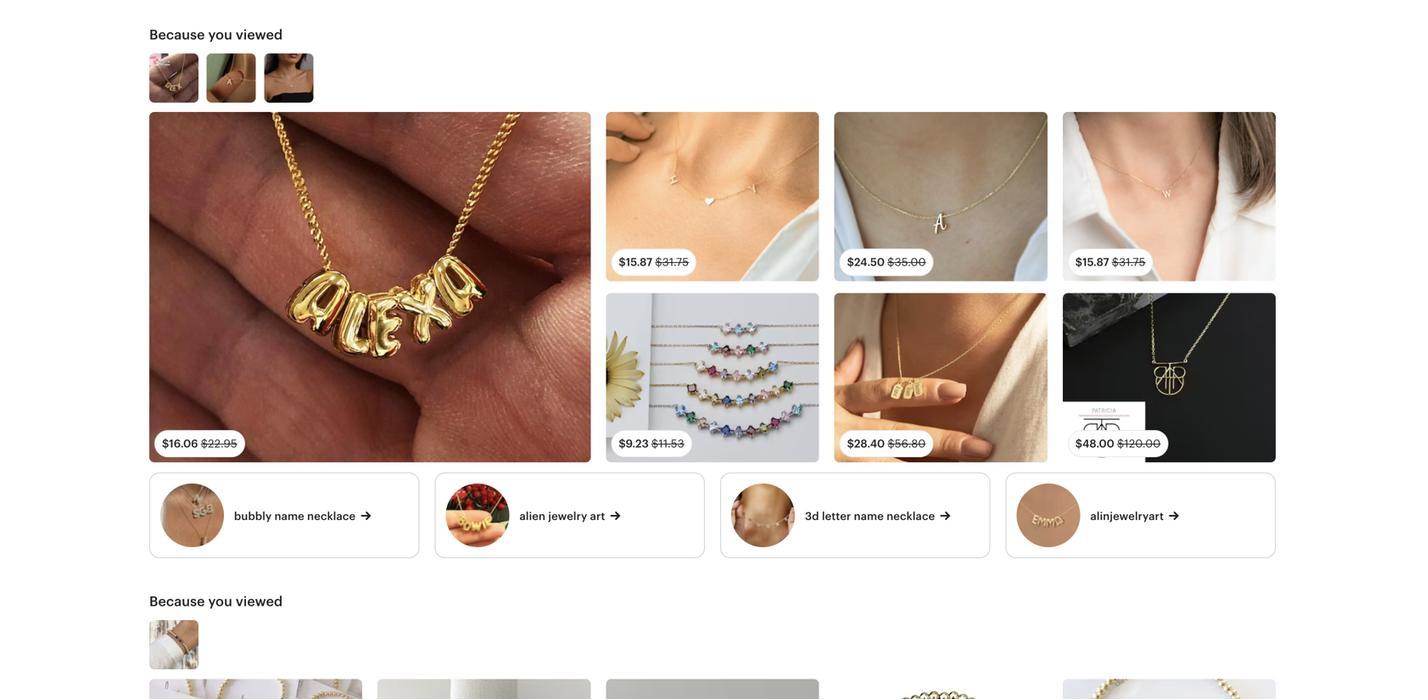 Task type: vqa. For each thing, say whether or not it's contained in the screenshot.
Texas
no



Task type: locate. For each thing, give the bounding box(es) containing it.
0 horizontal spatial necklace
[[307, 510, 356, 523]]

personalized name necklace - initial necklace - letter necklace - custom necklace - wife gifts - gifts for mom - minimalist- christmas  gift image
[[606, 112, 819, 281]]

2 name from the left
[[854, 510, 884, 523]]

custom birthstone 14k gold bracelets | birthstone jewelry | birthstone bracelets | new mom gift | custom bracelet | gemstone bracelet image
[[378, 679, 591, 699]]

because up the birthstone 14k gold filled beads swarovski crystals- mother's gift- grandma gift- birthstone bracelet image
[[149, 594, 205, 609]]

2 15.87 from the left
[[1083, 256, 1110, 269]]

2 viewed from the top
[[236, 594, 283, 609]]

0 horizontal spatial 15.87
[[626, 256, 653, 269]]

1 because you viewed from the top
[[149, 27, 283, 42]]

bubbly name necklace
[[234, 510, 356, 523]]

because
[[149, 27, 205, 42], [149, 594, 205, 609]]

letter
[[822, 510, 851, 523]]

1 horizontal spatial necklace
[[887, 510, 935, 523]]

0 horizontal spatial 31.75
[[663, 256, 689, 269]]

11.53
[[659, 437, 685, 450]]

viewed
[[236, 27, 283, 42], [236, 594, 283, 609]]

2 you from the top
[[208, 594, 232, 609]]

1 vertical spatial viewed
[[236, 594, 283, 609]]

18k gold mini initial necklace | letter necklace by neckgold | letter charm necklace | personalized jewelry | letter necklace image
[[207, 53, 256, 103]]

$ 15.87 $ 31.75 for personalized name necklace - initial necklace - letter necklace - custom necklace - wife gifts - gifts for mom - minimalist- christmas  gift image
[[619, 256, 689, 269]]

1 vertical spatial because
[[149, 594, 205, 609]]

personalized name necklace,  gift for her,  personalized gift, one of a kind jewelry, gold name necklace, handmade gift, christmas gift image
[[1063, 293, 1276, 463]]

0 horizontal spatial $ 15.87 $ 31.75
[[619, 256, 689, 269]]

2 necklace from the left
[[887, 510, 935, 523]]

name right the bubbly
[[275, 510, 305, 523]]

$ 24.50 $ 35.00
[[847, 256, 926, 269]]

0 vertical spatial because you viewed
[[149, 27, 283, 42]]

art
[[590, 510, 605, 523]]

0 vertical spatial you
[[208, 27, 232, 42]]

necklace right the bubbly
[[307, 510, 356, 523]]

birthstone 14k gold filled beads swarovski crystals- mother's gift- grandma gift- birthstone bracelet image
[[149, 620, 199, 670]]

1 you from the top
[[208, 27, 232, 42]]

2 because from the top
[[149, 594, 205, 609]]

1 horizontal spatial name
[[854, 510, 884, 523]]

1 horizontal spatial $ 15.87 $ 31.75
[[1076, 256, 1146, 269]]

custom swarovski crystal birthstone bracelet in sterling silver gold filled or rose gold filled add up to 25 birthstones, mother's day gift image
[[1063, 679, 1276, 699]]

35.00
[[895, 256, 926, 269]]

2 $ 15.87 $ 31.75 from the left
[[1076, 256, 1146, 269]]

0 vertical spatial viewed
[[236, 27, 283, 42]]

22.95
[[208, 437, 237, 450]]

15.87 for personalized name necklace - initial necklace - letter necklace - custom necklace - wife gifts - gifts for mom - minimalist- christmas  gift image
[[626, 256, 653, 269]]

because up personalized name necklace 14k gold 925 sterling silver custom bubble 3d letter number kids 18k gift forher bracelet valentine christmas 23 image
[[149, 27, 205, 42]]

15.87
[[626, 256, 653, 269], [1083, 256, 1110, 269]]

1 15.87 from the left
[[626, 256, 653, 269]]

2 because you viewed from the top
[[149, 594, 283, 609]]

because you viewed up the birthstone 14k gold filled beads swarovski crystals- mother's gift- grandma gift- birthstone bracelet image
[[149, 594, 283, 609]]

because you viewed up 18k gold mini initial necklace | letter necklace by neckgold | letter charm necklace | personalized jewelry | letter necklace image at the top of page
[[149, 27, 283, 42]]

$ 15.87 $ 31.75
[[619, 256, 689, 269], [1076, 256, 1146, 269]]

1 horizontal spatial 15.87
[[1083, 256, 1110, 269]]

because you viewed
[[149, 27, 283, 42], [149, 594, 283, 609]]

$ 16.06 $ 22.95
[[162, 437, 237, 450]]

14k gold initial necklace,dainty  necklace, personalized necklace, letter necklace, personalized gifts,bridesmaid gifts,jx13 image
[[835, 112, 1048, 281]]

1 horizontal spatial 31.75
[[1119, 256, 1146, 269]]

1 31.75 from the left
[[663, 256, 689, 269]]

1 vertical spatial you
[[208, 594, 232, 609]]

$
[[619, 256, 626, 269], [655, 256, 663, 269], [847, 256, 854, 269], [888, 256, 895, 269], [1076, 256, 1083, 269], [1112, 256, 1119, 269], [162, 437, 169, 450], [201, 437, 208, 450], [619, 437, 626, 450], [652, 437, 659, 450], [847, 437, 854, 450], [888, 437, 895, 450], [1076, 437, 1083, 450], [1117, 437, 1125, 450]]

initial necklace - personalized name necklace - letter necklace - gold necklace - gifts for mom - minimalist - christmas gift -birthday gift image
[[1063, 112, 1276, 281]]

you
[[208, 27, 232, 42], [208, 594, 232, 609]]

28.40
[[854, 437, 885, 450]]

jewelry
[[548, 510, 588, 523]]

1 $ 15.87 $ 31.75 from the left
[[619, 256, 689, 269]]

31.75
[[663, 256, 689, 269], [1119, 256, 1146, 269]]

necklace down 56.80
[[887, 510, 935, 523]]

necklace
[[307, 510, 356, 523], [887, 510, 935, 523]]

2 31.75 from the left
[[1119, 256, 1146, 269]]

1 viewed from the top
[[236, 27, 283, 42]]

1 vertical spatial because you viewed
[[149, 594, 283, 609]]

0 vertical spatial because
[[149, 27, 205, 42]]

0 horizontal spatial name
[[275, 510, 305, 523]]

15.87 for the initial necklace - personalized name necklace - letter necklace - gold necklace - gifts for mom - minimalist - christmas gift -birthday gift image
[[1083, 256, 1110, 269]]

name
[[275, 510, 305, 523], [854, 510, 884, 523]]

birthstone bracelet | gold beads & swarovski crystals image
[[835, 679, 1048, 699]]

name right letter
[[854, 510, 884, 523]]



Task type: describe. For each thing, give the bounding box(es) containing it.
3d letter bubble name necklace by beceff® • personalized custom bubble letter 3d letter necklace •  gold letter necklace gift for christmas image
[[149, 112, 591, 463]]

$ 15.87 $ 31.75 for the initial necklace - personalized name necklace - letter necklace - gold necklace - gifts for mom - minimalist - christmas gift -birthday gift image
[[1076, 256, 1146, 269]]

3d letter name necklace
[[805, 510, 935, 523]]

personalized name necklace 14k gold 925 sterling silver custom bubble 3d letter number kids 18k gift forher bracelet valentine christmas 23 image
[[149, 53, 199, 103]]

31.75 for personalized name necklace - initial necklace - letter necklace - custom necklace - wife gifts - gifts for mom - minimalist- christmas  gift image
[[663, 256, 689, 269]]

31.75 for the initial necklace - personalized name necklace - letter necklace - gold necklace - gifts for mom - minimalist - christmas gift -birthday gift image
[[1119, 256, 1146, 269]]

1 because from the top
[[149, 27, 205, 42]]

24.50
[[854, 256, 885, 269]]

16.06
[[169, 437, 198, 450]]

48.00
[[1083, 437, 1115, 450]]

alinjewelryart
[[1091, 510, 1164, 523]]

1 necklace from the left
[[307, 510, 356, 523]]

3d
[[805, 510, 819, 523]]

14k gold tag bar name necklace & initial pendant, personalized multiple name choker for women, gift for christmas 2023, perfect gift image
[[835, 293, 1048, 463]]

$ 9.23 $ 11.53
[[619, 437, 685, 450]]

custom family bracelet swarovski crystal birthstone bracelet personalized birthstone bracelet gold bead mom christmas gift birthday grandma image
[[606, 679, 819, 699]]

family birthstone necklace - sterling silver, gold , rose gold birthstone necklace - dainty handmade jewelry - 45th birthday gift for her image
[[606, 293, 819, 463]]

alien jewelry art
[[520, 510, 605, 523]]

$ 48.00 $ 120.00
[[1076, 437, 1161, 450]]

56.80
[[895, 437, 926, 450]]

$ 28.40 $ 56.80
[[847, 437, 926, 450]]

alien
[[520, 510, 546, 523]]

9.23
[[626, 437, 649, 450]]

14k solid gold letter necklace, minimalist letter necklace, letter necklace, initial necklace, birthday gift for her, christmas jewelry gift image
[[264, 53, 313, 103]]

1 name from the left
[[275, 510, 305, 523]]

120.00
[[1125, 437, 1161, 450]]

bubbly
[[234, 510, 272, 523]]



